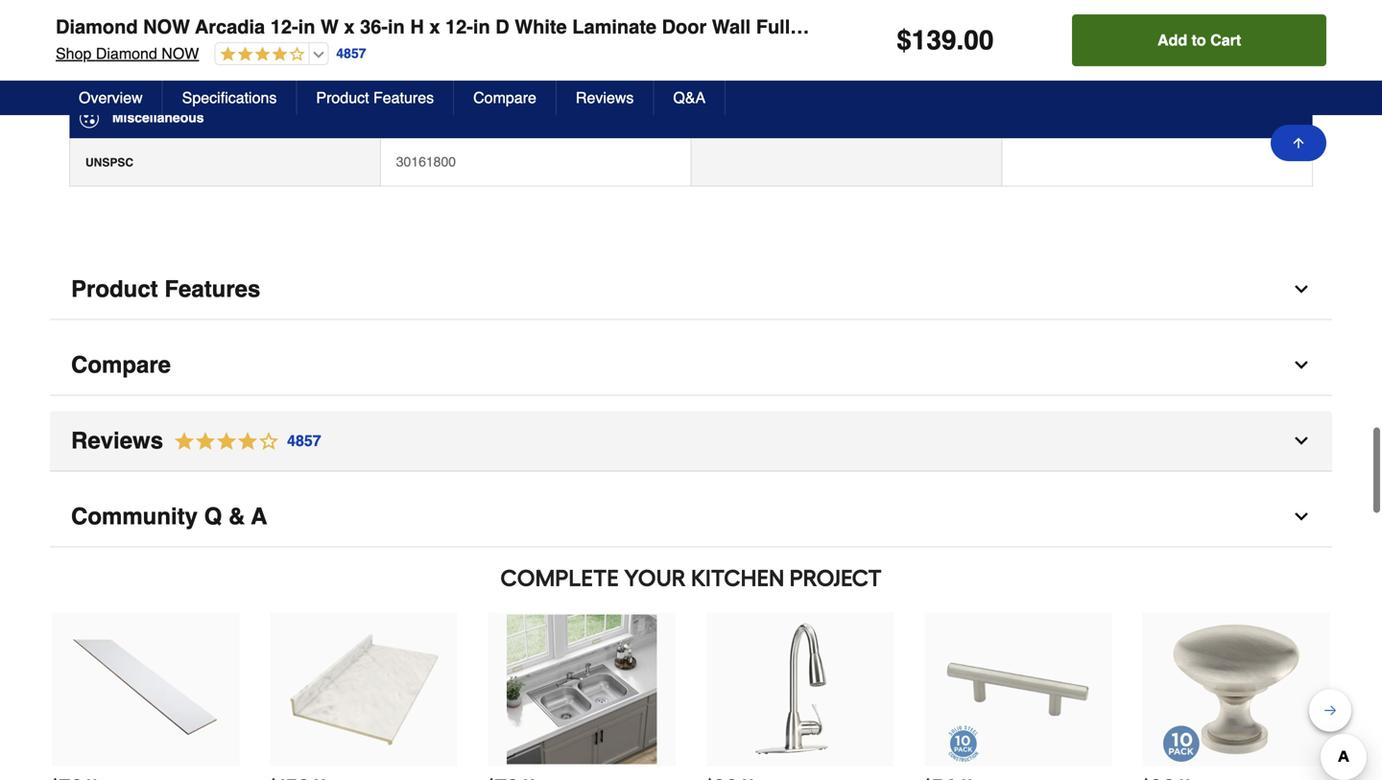 Task type: vqa. For each thing, say whether or not it's contained in the screenshot.
trim the 'need'
no



Task type: describe. For each thing, give the bounding box(es) containing it.
your
[[624, 565, 686, 592]]

0 horizontal spatial 65
[[196, 28, 209, 42]]

residents:
[[105, 28, 164, 42]]

overview button
[[60, 81, 163, 115]]

36-
[[360, 16, 388, 38]]

0 vertical spatial now
[[143, 16, 190, 38]]

kitchen
[[691, 565, 785, 592]]

arrow up image
[[1291, 135, 1306, 151]]

2 x from the left
[[429, 16, 440, 38]]

h
[[410, 16, 424, 38]]

add
[[1158, 31, 1188, 49]]

specifications button
[[163, 81, 297, 115]]

cart
[[1211, 31, 1241, 49]]

white
[[515, 16, 567, 38]]

compare button for q&a
[[454, 81, 557, 115]]

shop
[[56, 45, 92, 62]]

features for community q & a
[[164, 276, 261, 302]]

ca residents: prop 65 warning(s)
[[85, 28, 272, 42]]

prop65 warning image
[[396, 26, 412, 42]]

add to cart button
[[1072, 14, 1327, 66]]

q&a button
[[654, 81, 726, 115]]

brainerd round 1-1/4-in satin nickel round transitional cabinet knob (10-pack) image
[[1162, 615, 1312, 765]]

unspsc
[[85, 156, 133, 170]]

prop 65 warning(s) - link
[[396, 24, 560, 43]]

d
[[496, 16, 509, 38]]

q&a
[[673, 89, 706, 107]]

add to cart
[[1158, 31, 1241, 49]]

complete your kitchen project
[[500, 565, 882, 592]]

overview
[[79, 89, 143, 107]]

features for q&a
[[373, 89, 434, 107]]

0 horizontal spatial 4857
[[287, 432, 321, 450]]

miscellaneous
[[112, 110, 204, 125]]

0 vertical spatial 4 stars image
[[215, 46, 305, 64]]

product for community q & a
[[71, 276, 158, 302]]

compare for community q & a
[[71, 352, 171, 378]]

q
[[204, 504, 222, 530]]

w
[[321, 16, 339, 38]]

chevron down image for product features
[[1292, 280, 1311, 299]]

specifications
[[182, 89, 277, 107]]

cabinet
[[913, 16, 984, 38]]

product features for q&a
[[316, 89, 434, 107]]

0 horizontal spatial prop
[[167, 28, 193, 42]]

laminate
[[572, 16, 657, 38]]

product features for community q & a
[[71, 276, 261, 302]]

3 in from the left
[[473, 16, 490, 38]]

$
[[897, 25, 912, 56]]

product features button for q&a
[[297, 81, 454, 115]]

1 12- from the left
[[270, 16, 298, 38]]

chevron down image for reviews
[[1292, 432, 1311, 451]]

1 horizontal spatial prop
[[416, 26, 447, 42]]

&
[[228, 504, 245, 530]]

warning(s)
[[469, 26, 552, 42]]

complete
[[500, 565, 619, 592]]

1 vertical spatial now
[[162, 45, 199, 62]]

community
[[71, 504, 198, 530]]



Task type: locate. For each thing, give the bounding box(es) containing it.
1 chevron down image from the top
[[1292, 280, 1311, 299]]

reviews down laminate
[[576, 89, 634, 107]]

1 horizontal spatial compare
[[473, 89, 537, 107]]

compare button
[[454, 81, 557, 115], [50, 336, 1332, 396]]

4 stars image down warning(s)
[[215, 46, 305, 64]]

shop diamond now
[[56, 45, 199, 62]]

1 horizontal spatial 12-
[[445, 16, 473, 38]]

in left h
[[388, 16, 405, 38]]

65 inside prop 65 warning(s) - link
[[451, 26, 466, 42]]

1 horizontal spatial x
[[429, 16, 440, 38]]

4 stars image up '&'
[[163, 429, 322, 455]]

1 horizontal spatial 4857
[[336, 46, 366, 61]]

arcadia
[[195, 16, 265, 38]]

0 vertical spatial compare
[[473, 89, 537, 107]]

product features button for community q & a
[[50, 260, 1332, 320]]

reviews
[[576, 89, 634, 107], [71, 428, 163, 454]]

1 vertical spatial diamond
[[96, 45, 157, 62]]

door
[[662, 16, 707, 38], [1216, 16, 1261, 38]]

now down ca residents: prop 65 warning(s)
[[162, 45, 199, 62]]

0 horizontal spatial in
[[298, 16, 315, 38]]

65
[[451, 26, 466, 42], [196, 28, 209, 42]]

compare
[[473, 89, 537, 107], [71, 352, 171, 378]]

chevron down image for community q & a
[[1292, 507, 1311, 527]]

1 horizontal spatial features
[[373, 89, 434, 107]]

0 horizontal spatial reviews
[[71, 428, 163, 454]]

x
[[344, 16, 355, 38], [429, 16, 440, 38]]

product features button
[[297, 81, 454, 115], [50, 260, 1332, 320]]

65 left warning(s)
[[196, 28, 209, 42]]

1 vertical spatial features
[[164, 276, 261, 302]]

1 vertical spatial product
[[71, 276, 158, 302]]

chevron down image inside product features button
[[1292, 280, 1311, 299]]

now
[[143, 16, 190, 38], [162, 45, 199, 62]]

product features
[[316, 89, 434, 107], [71, 276, 261, 302]]

chevron down image for compare
[[1292, 356, 1311, 375]]

door right to
[[1216, 16, 1261, 38]]

compare for q&a
[[473, 89, 537, 107]]

project source tucker stainless steel single handle pull-down kitchen faucet with deck plate image
[[725, 615, 875, 765]]

reviews up community
[[71, 428, 163, 454]]

community q & a
[[71, 504, 267, 530]]

1 horizontal spatial reviews
[[576, 89, 634, 107]]

0 vertical spatial 4857
[[336, 46, 366, 61]]

0 vertical spatial product features button
[[297, 81, 454, 115]]

product
[[316, 89, 369, 107], [71, 276, 158, 302]]

4857
[[336, 46, 366, 61], [287, 432, 321, 450]]

2 horizontal spatial in
[[473, 16, 490, 38]]

0 vertical spatial product
[[316, 89, 369, 107]]

0 vertical spatial diamond
[[56, 16, 138, 38]]

reviews inside button
[[576, 89, 634, 107]]

1 horizontal spatial door
[[1216, 16, 1261, 38]]

139
[[912, 25, 957, 56]]

.
[[957, 25, 964, 56]]

1 vertical spatial compare
[[71, 352, 171, 378]]

1 vertical spatial 4 stars image
[[163, 429, 322, 455]]

compare button for community q & a
[[50, 336, 1332, 396]]

a
[[251, 504, 267, 530]]

1 vertical spatial reviews
[[71, 428, 163, 454]]

diamond down residents:
[[96, 45, 157, 62]]

diamond now arcadia 96-in w x 4-in h x 0.22-in d white unfinished cabinet toe kick image
[[71, 615, 221, 765]]

prop right residents:
[[167, 28, 193, 42]]

chevron down image inside compare button
[[1292, 356, 1311, 375]]

complete your kitchen project heading
[[50, 559, 1332, 598]]

elkay dayton drop-in 33-in x 22-in stainless steel double equal bowl 4-hole kitchen sink image
[[507, 615, 657, 765]]

chevron down image inside community q & a button
[[1292, 507, 1311, 527]]

diamond
[[56, 16, 138, 38], [96, 45, 157, 62]]

shaker
[[1147, 16, 1211, 38]]

30161800
[[396, 154, 456, 170]]

fully
[[756, 16, 801, 38]]

4 chevron down image from the top
[[1292, 507, 1311, 527]]

0 horizontal spatial product
[[71, 276, 158, 302]]

0 vertical spatial reviews
[[576, 89, 634, 107]]

4 stars image containing 4857
[[163, 429, 322, 455]]

0 vertical spatial features
[[373, 89, 434, 107]]

1 door from the left
[[662, 16, 707, 38]]

warning(s)
[[212, 28, 272, 42]]

door left wall
[[662, 16, 707, 38]]

12-
[[270, 16, 298, 38], [445, 16, 473, 38]]

12- left w
[[270, 16, 298, 38]]

0 horizontal spatial product features
[[71, 276, 261, 302]]

2 chevron down image from the top
[[1292, 356, 1311, 375]]

prop 65 warning(s) -
[[416, 26, 560, 42]]

wall
[[712, 16, 751, 38]]

1 horizontal spatial product
[[316, 89, 369, 107]]

1 vertical spatial product features button
[[50, 260, 1332, 320]]

1 horizontal spatial product features
[[316, 89, 434, 107]]

1 vertical spatial 4857
[[287, 432, 321, 450]]

project
[[790, 565, 882, 592]]

diamond now arcadia 12-in w x 36-in h x 12-in d white laminate door wall fully assembled cabinet (recessed panel shaker door style)
[[56, 16, 1319, 38]]

4 stars image
[[215, 46, 305, 64], [163, 429, 322, 455]]

style)
[[1267, 16, 1319, 38]]

product for q&a
[[316, 89, 369, 107]]

0 vertical spatial compare button
[[454, 81, 557, 115]]

1 x from the left
[[344, 16, 355, 38]]

0 vertical spatial product features
[[316, 89, 434, 107]]

prop
[[416, 26, 447, 42], [167, 28, 193, 42]]

prop right 'prop65 warning' icon
[[416, 26, 447, 42]]

reviews button
[[557, 81, 654, 115]]

2 door from the left
[[1216, 16, 1261, 38]]

ca
[[85, 28, 102, 42]]

1 vertical spatial compare button
[[50, 336, 1332, 396]]

1 horizontal spatial 65
[[451, 26, 466, 42]]

to
[[1192, 31, 1206, 49]]

assembled
[[806, 16, 908, 38]]

1 in from the left
[[298, 16, 315, 38]]

community q & a button
[[50, 487, 1332, 548]]

2 in from the left
[[388, 16, 405, 38]]

panel
[[1090, 16, 1142, 38]]

$ 139 . 00
[[897, 25, 994, 56]]

0 horizontal spatial x
[[344, 16, 355, 38]]

diamond up shop on the top of page
[[56, 16, 138, 38]]

0 horizontal spatial features
[[164, 276, 261, 302]]

00
[[964, 25, 994, 56]]

brainerd bar 3-in center to center stainless steel cylindrical bar drawer pulls (10-pack) image
[[943, 615, 1093, 765]]

in left d
[[473, 16, 490, 38]]

12- right h
[[445, 16, 473, 38]]

65 right h
[[451, 26, 466, 42]]

0 horizontal spatial compare
[[71, 352, 171, 378]]

now up shop diamond now
[[143, 16, 190, 38]]

0 horizontal spatial 12-
[[270, 16, 298, 38]]

0 horizontal spatial door
[[662, 16, 707, 38]]

1 horizontal spatial in
[[388, 16, 405, 38]]

x right h
[[429, 16, 440, 38]]

in left w
[[298, 16, 315, 38]]

features
[[373, 89, 434, 107], [164, 276, 261, 302]]

in
[[298, 16, 315, 38], [388, 16, 405, 38], [473, 16, 490, 38]]

-
[[556, 26, 560, 42]]

x right w
[[344, 16, 355, 38]]

2 12- from the left
[[445, 16, 473, 38]]

vt dimensions formica 96-in x 25.25-in x 3.75-in carrara bianco 6696-43 straight laminate countertop with integrated backsplash image
[[289, 615, 439, 765]]

3 chevron down image from the top
[[1292, 432, 1311, 451]]

(recessed
[[989, 16, 1085, 38]]

chevron down image
[[1292, 280, 1311, 299], [1292, 356, 1311, 375], [1292, 432, 1311, 451], [1292, 507, 1311, 527]]

1 vertical spatial product features
[[71, 276, 261, 302]]



